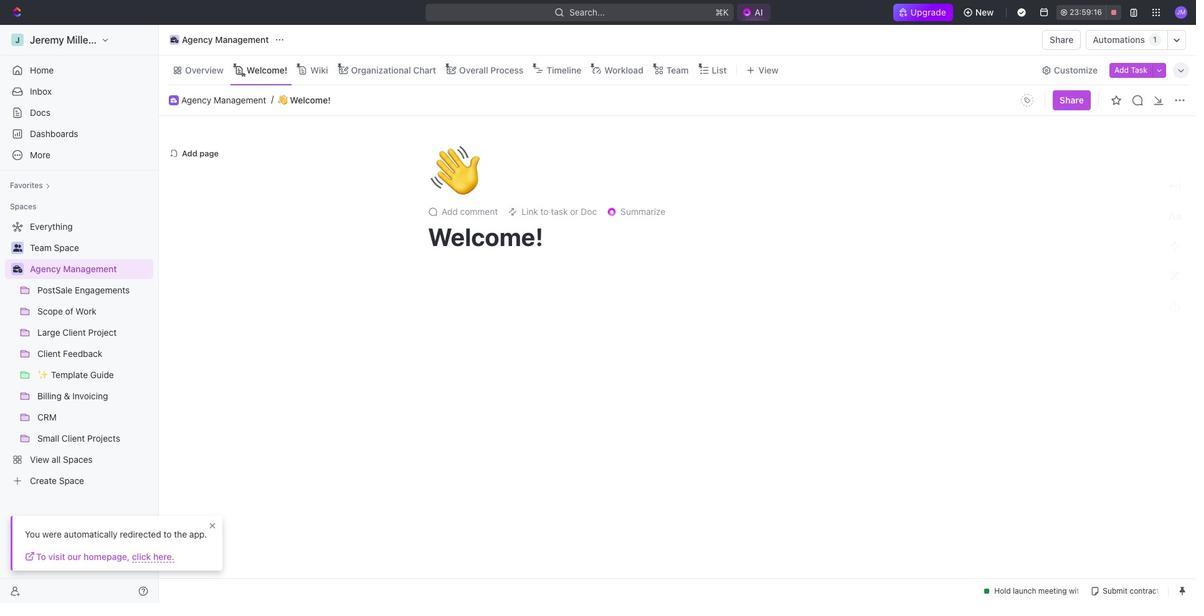 Task type: locate. For each thing, give the bounding box(es) containing it.
add left page
[[182, 148, 197, 158]]

view all spaces link
[[5, 450, 151, 470]]

welcome! down wiki link
[[290, 95, 331, 105]]

scope of work link
[[37, 302, 151, 322]]

large client project link
[[37, 323, 151, 343]]

1 vertical spatial spaces
[[63, 454, 93, 465]]

business time image for the bottommost agency management link
[[13, 266, 22, 273]]

add for add comment
[[439, 206, 455, 217]]

0 vertical spatial business time image
[[171, 37, 178, 43]]

👋 down "welcome!" link
[[278, 95, 288, 105]]

inbox
[[30, 86, 52, 97]]

j
[[15, 35, 20, 45]]

small client projects
[[37, 433, 120, 444]]

doc
[[578, 206, 594, 217]]

upgrade link
[[894, 4, 954, 21]]

2 vertical spatial add
[[439, 206, 455, 217]]

share up customize button
[[1051, 34, 1074, 45]]

add page
[[182, 148, 219, 158]]

view
[[759, 65, 779, 75], [30, 454, 49, 465]]

list link
[[710, 61, 727, 79]]

0 vertical spatial agency
[[182, 34, 213, 45]]

0 horizontal spatial 👋
[[278, 95, 288, 105]]

management inside tree
[[63, 264, 117, 274]]

more
[[30, 150, 51, 160]]

1 horizontal spatial view
[[759, 65, 779, 75]]

agency up overview
[[182, 34, 213, 45]]

0 vertical spatial to
[[538, 206, 546, 217]]

visit
[[48, 552, 65, 562]]

agency management up overview
[[182, 34, 269, 45]]

client down large
[[37, 348, 61, 359]]

business time image inside sidebar navigation
[[13, 266, 22, 273]]

add left comment
[[439, 206, 455, 217]]

spaces
[[10, 202, 36, 211], [63, 454, 93, 465]]

agency management up postsale engagements
[[30, 264, 117, 274]]

1 vertical spatial 👋
[[428, 142, 478, 200]]

view inside view button
[[759, 65, 779, 75]]

client
[[63, 327, 86, 338], [37, 348, 61, 359], [62, 433, 85, 444]]

👋 inside 👋 welcome!
[[278, 95, 288, 105]]

agency management
[[182, 34, 269, 45], [181, 95, 266, 105], [30, 264, 117, 274]]

wiki
[[311, 65, 328, 75]]

agency management link up overview
[[166, 32, 272, 47]]

2 horizontal spatial add
[[1115, 65, 1130, 74]]

agency management inside tree
[[30, 264, 117, 274]]

ai
[[755, 7, 764, 17]]

view right list
[[759, 65, 779, 75]]

page
[[200, 148, 219, 158]]

1 vertical spatial to
[[164, 529, 172, 540]]

add inside button
[[1115, 65, 1130, 74]]

0 vertical spatial space
[[54, 243, 79, 253]]

1 horizontal spatial add
[[439, 206, 455, 217]]

1 vertical spatial space
[[59, 476, 84, 486]]

invoicing
[[72, 391, 108, 401]]

template
[[51, 370, 88, 380]]

share inside share button
[[1051, 34, 1074, 45]]

to right link
[[538, 206, 546, 217]]

👋 up add comment
[[428, 142, 478, 200]]

1 horizontal spatial team
[[667, 65, 689, 75]]

team space
[[30, 243, 79, 253]]

share down customize button
[[1060, 95, 1085, 105]]

management up "welcome!" link
[[215, 34, 269, 45]]

management for agency management link to the middle
[[214, 95, 266, 105]]

customize button
[[1039, 61, 1102, 79]]

1 horizontal spatial to
[[538, 206, 546, 217]]

automatically
[[64, 529, 118, 540]]

1 vertical spatial agency
[[181, 95, 212, 105]]

1 vertical spatial view
[[30, 454, 49, 465]]

agency down team space
[[30, 264, 61, 274]]

client for large
[[63, 327, 86, 338]]

add
[[1115, 65, 1130, 74], [182, 148, 197, 158], [439, 206, 455, 217]]

0 horizontal spatial view
[[30, 454, 49, 465]]

space down 'everything' link
[[54, 243, 79, 253]]

👋 for 👋 welcome!
[[278, 95, 288, 105]]

0 horizontal spatial team
[[30, 243, 52, 253]]

create space
[[30, 476, 84, 486]]

view button
[[743, 55, 783, 85]]

summarize
[[618, 206, 663, 217]]

app.
[[189, 529, 207, 540]]

jm button
[[1172, 2, 1192, 22]]

view inside view all spaces link
[[30, 454, 49, 465]]

management for the bottommost agency management link
[[63, 264, 117, 274]]

agency management link down team space link
[[30, 259, 151, 279]]

1 horizontal spatial 👋
[[428, 142, 478, 200]]

2 vertical spatial client
[[62, 433, 85, 444]]

add left task on the top of page
[[1115, 65, 1130, 74]]

0 horizontal spatial spaces
[[10, 202, 36, 211]]

dropdown menu image
[[1018, 90, 1038, 110]]

space
[[54, 243, 79, 253], [59, 476, 84, 486]]

2 vertical spatial agency management link
[[30, 259, 151, 279]]

0 horizontal spatial add
[[182, 148, 197, 158]]

0 vertical spatial share
[[1051, 34, 1074, 45]]

management down team space link
[[63, 264, 117, 274]]

overview
[[185, 65, 224, 75]]

2 vertical spatial agency management
[[30, 264, 117, 274]]

✨ template guide link
[[37, 365, 151, 385]]

to
[[36, 552, 46, 562]]

0 vertical spatial add
[[1115, 65, 1130, 74]]

tree inside sidebar navigation
[[5, 217, 153, 491]]

0 vertical spatial welcome!
[[247, 65, 288, 75]]

1 vertical spatial management
[[214, 95, 266, 105]]

business time image for agency management link to the middle
[[171, 98, 177, 103]]

agency management link down overview
[[181, 95, 266, 106]]

2 vertical spatial management
[[63, 264, 117, 274]]

1 vertical spatial business time image
[[171, 98, 177, 103]]

client up view all spaces link
[[62, 433, 85, 444]]

projects
[[87, 433, 120, 444]]

team right user group "image"
[[30, 243, 52, 253]]

tree containing everything
[[5, 217, 153, 491]]

1 vertical spatial welcome!
[[290, 95, 331, 105]]

ai button
[[738, 4, 771, 21]]

0 vertical spatial view
[[759, 65, 779, 75]]

0 horizontal spatial to
[[164, 529, 172, 540]]

2 vertical spatial welcome!
[[425, 222, 541, 251]]

everything link
[[5, 217, 151, 237]]

postsale engagements link
[[37, 281, 151, 300]]

management down "welcome!" link
[[214, 95, 266, 105]]

favorites
[[10, 181, 43, 190]]

scope
[[37, 306, 63, 317]]

agency management link
[[166, 32, 272, 47], [181, 95, 266, 106], [30, 259, 151, 279]]

add for add page
[[182, 148, 197, 158]]

click
[[132, 552, 151, 562]]

team left list link
[[667, 65, 689, 75]]

👋 welcome!
[[278, 95, 331, 105]]

0 vertical spatial 👋
[[278, 95, 288, 105]]

welcome! up 👋 welcome!
[[247, 65, 288, 75]]

management
[[215, 34, 269, 45], [214, 95, 266, 105], [63, 264, 117, 274]]

new button
[[959, 2, 1002, 22]]

team inside team space link
[[30, 243, 52, 253]]

spaces down small client projects
[[63, 454, 93, 465]]

team for team space
[[30, 243, 52, 253]]

space down view all spaces link
[[59, 476, 84, 486]]

team inside team link
[[667, 65, 689, 75]]

jeremy miller's workspace
[[30, 34, 154, 46]]

automations
[[1094, 34, 1146, 45]]

homepage,
[[84, 552, 130, 562]]

view for view
[[759, 65, 779, 75]]

jeremy miller's workspace, , element
[[11, 34, 24, 46]]

0 horizontal spatial welcome!
[[247, 65, 288, 75]]

add task
[[1115, 65, 1148, 74]]

agency down overview link
[[181, 95, 212, 105]]

1 vertical spatial add
[[182, 148, 197, 158]]

link to task or doc button
[[500, 203, 599, 221]]

space for team space
[[54, 243, 79, 253]]

business time image inside agency management link
[[171, 37, 178, 43]]

2 vertical spatial agency
[[30, 264, 61, 274]]

1 horizontal spatial welcome!
[[290, 95, 331, 105]]

team for team
[[667, 65, 689, 75]]

client up client feedback
[[63, 327, 86, 338]]

welcome! link
[[244, 61, 288, 79]]

welcome! down comment
[[425, 222, 541, 251]]

tree
[[5, 217, 153, 491]]

or
[[567, 206, 576, 217]]

postsale engagements
[[37, 285, 130, 296]]

to left the
[[164, 529, 172, 540]]

home link
[[5, 60, 153, 80]]

1 vertical spatial team
[[30, 243, 52, 253]]

1 vertical spatial agency management link
[[181, 95, 266, 106]]

✨ template guide
[[37, 370, 114, 380]]

billing & invoicing
[[37, 391, 108, 401]]

client feedback link
[[37, 344, 151, 364]]

link to task or doc
[[519, 206, 594, 217]]

0 vertical spatial team
[[667, 65, 689, 75]]

business time image
[[171, 37, 178, 43], [171, 98, 177, 103], [13, 266, 22, 273]]

✨
[[37, 370, 49, 380]]

view left all
[[30, 454, 49, 465]]

task
[[1132, 65, 1148, 74]]

view all spaces
[[30, 454, 93, 465]]

1 vertical spatial agency management
[[181, 95, 266, 105]]

billing & invoicing link
[[37, 387, 151, 406]]

0 vertical spatial client
[[63, 327, 86, 338]]

agency management down overview
[[181, 95, 266, 105]]

23:59:16
[[1070, 7, 1103, 17]]

spaces down the favorites
[[10, 202, 36, 211]]

2 vertical spatial business time image
[[13, 266, 22, 273]]



Task type: describe. For each thing, give the bounding box(es) containing it.
organizational
[[351, 65, 411, 75]]

large client project
[[37, 327, 117, 338]]

docs link
[[5, 103, 153, 123]]

were
[[42, 529, 62, 540]]

task
[[548, 206, 565, 217]]

create
[[30, 476, 57, 486]]

share button
[[1043, 30, 1082, 50]]

all
[[52, 454, 61, 465]]

0 vertical spatial agency management
[[182, 34, 269, 45]]

organizational chart link
[[349, 61, 436, 79]]

miller's
[[67, 34, 100, 46]]

client feedback
[[37, 348, 102, 359]]

👋 button
[[425, 142, 480, 200]]

overall process
[[460, 65, 524, 75]]

search...
[[570, 7, 606, 17]]

here.
[[153, 552, 174, 562]]

sidebar navigation
[[0, 25, 161, 603]]

0 vertical spatial agency management link
[[166, 32, 272, 47]]

inbox link
[[5, 82, 153, 102]]

project
[[88, 327, 117, 338]]

chart
[[413, 65, 436, 75]]

link
[[519, 206, 535, 217]]

1 vertical spatial share
[[1060, 95, 1085, 105]]

add comment
[[439, 206, 495, 217]]

crm link
[[37, 408, 151, 428]]

overall
[[460, 65, 489, 75]]

new
[[976, 7, 994, 17]]

0 vertical spatial spaces
[[10, 202, 36, 211]]

our
[[68, 552, 81, 562]]

23:59:16 button
[[1057, 5, 1122, 20]]

customize
[[1055, 65, 1099, 75]]

docs
[[30, 107, 51, 118]]

scope of work
[[37, 306, 97, 317]]

jeremy
[[30, 34, 64, 46]]

more button
[[5, 145, 153, 165]]

timeline
[[547, 65, 582, 75]]

👋 for 👋
[[428, 142, 478, 200]]

team link
[[664, 61, 689, 79]]

billing
[[37, 391, 62, 401]]

everything
[[30, 221, 73, 232]]

&
[[64, 391, 70, 401]]

postsale
[[37, 285, 73, 296]]

1
[[1154, 35, 1158, 44]]

you were automatically redirected to the app.
[[25, 529, 207, 540]]

timeline link
[[544, 61, 582, 79]]

overall process link
[[457, 61, 524, 79]]

dashboards link
[[5, 124, 153, 144]]

small client projects link
[[37, 429, 151, 449]]

workload link
[[602, 61, 644, 79]]

add task button
[[1110, 63, 1153, 78]]

you
[[25, 529, 40, 540]]

wiki link
[[308, 61, 328, 79]]

user group image
[[13, 244, 22, 252]]

crm
[[37, 412, 57, 423]]

space for create space
[[59, 476, 84, 486]]

client for small
[[62, 433, 85, 444]]

to visit our homepage, click here.
[[36, 552, 174, 562]]

feedback
[[63, 348, 102, 359]]

comment
[[457, 206, 495, 217]]

⌘k
[[716, 7, 730, 17]]

agency management for agency management link to the middle
[[181, 95, 266, 105]]

large
[[37, 327, 60, 338]]

view for view all spaces
[[30, 454, 49, 465]]

add for add task
[[1115, 65, 1130, 74]]

engagements
[[75, 285, 130, 296]]

list
[[712, 65, 727, 75]]

0 vertical spatial management
[[215, 34, 269, 45]]

dashboards
[[30, 128, 78, 139]]

view button
[[743, 61, 783, 79]]

process
[[491, 65, 524, 75]]

work
[[76, 306, 97, 317]]

workspace
[[103, 34, 154, 46]]

home
[[30, 65, 54, 75]]

to inside link to task or doc dropdown button
[[538, 206, 546, 217]]

create space link
[[5, 471, 151, 491]]

summarize button
[[599, 203, 668, 221]]

upgrade
[[912, 7, 947, 17]]

2 horizontal spatial welcome!
[[425, 222, 541, 251]]

redirected
[[120, 529, 161, 540]]

agency inside sidebar navigation
[[30, 264, 61, 274]]

1 horizontal spatial spaces
[[63, 454, 93, 465]]

agency management for the bottommost agency management link
[[30, 264, 117, 274]]

1 vertical spatial client
[[37, 348, 61, 359]]

of
[[65, 306, 73, 317]]

favorites button
[[5, 178, 55, 193]]



Task type: vqa. For each thing, say whether or not it's contained in the screenshot.
Personal in the left of the page
no



